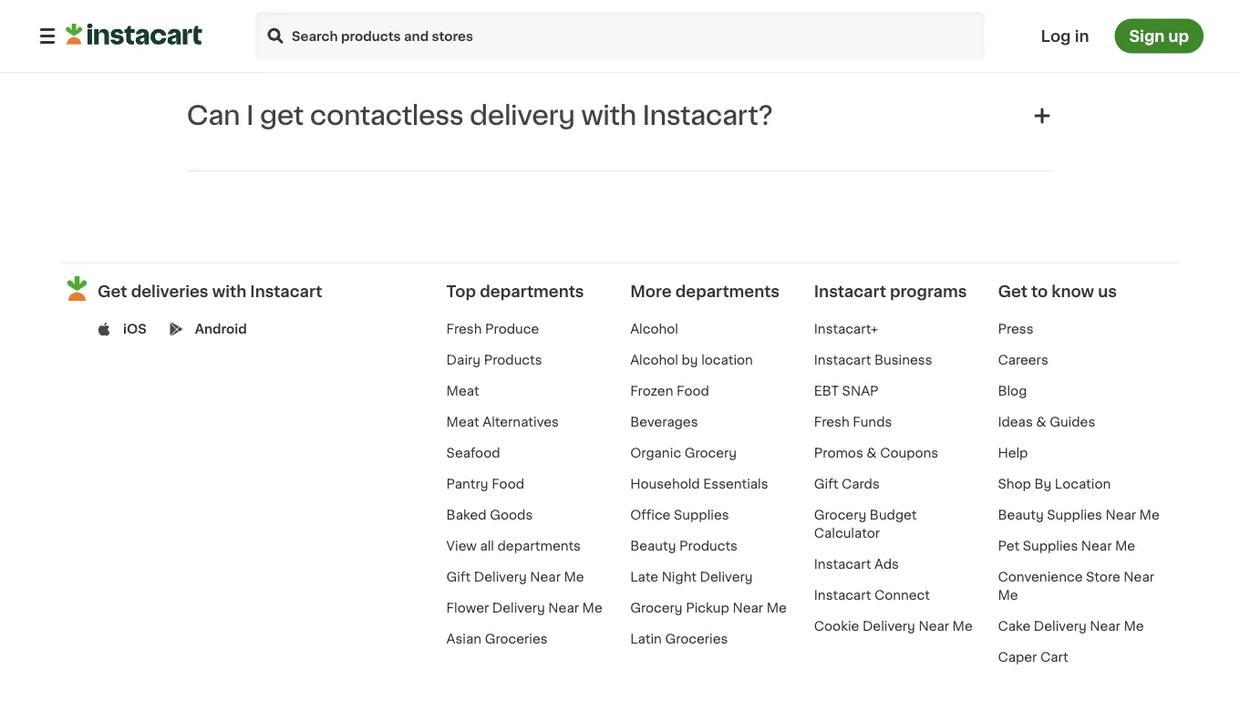 Task type: describe. For each thing, give the bounding box(es) containing it.
ads
[[875, 558, 900, 571]]

can i get contactless delivery with instacart? button
[[187, 83, 1054, 149]]

alternatives
[[483, 416, 559, 429]]

me for beauty supplies near me
[[1140, 509, 1160, 522]]

caper cart link
[[999, 651, 1069, 664]]

all
[[480, 540, 494, 553]]

near for grocery pickup near me
[[733, 602, 764, 615]]

household
[[631, 478, 700, 491]]

beverages
[[631, 416, 698, 429]]

beauty products link
[[631, 540, 738, 553]]

instacart for instacart connect
[[815, 589, 872, 602]]

products for dairy products
[[484, 354, 542, 367]]

blog link
[[999, 385, 1028, 398]]

baked
[[447, 509, 487, 522]]

by
[[682, 354, 699, 367]]

gift cards
[[815, 478, 880, 491]]

produce
[[485, 323, 539, 336]]

household essentials
[[631, 478, 769, 491]]

delivery for top
[[493, 602, 545, 615]]

essentials
[[704, 478, 769, 491]]

cookie
[[815, 620, 860, 633]]

beauty for beauty supplies near me
[[999, 509, 1044, 522]]

near for cookie delivery near me
[[919, 620, 950, 633]]

flower
[[447, 602, 489, 615]]

caper cart
[[999, 651, 1069, 664]]

me for grocery pickup near me
[[767, 602, 787, 615]]

gift delivery near me link
[[447, 571, 585, 584]]

location
[[702, 354, 754, 367]]

to
[[1032, 284, 1049, 300]]

ebt snap link
[[815, 385, 879, 398]]

grocery budget calculator
[[815, 509, 917, 540]]

careers
[[999, 354, 1049, 367]]

beauty supplies near me
[[999, 509, 1160, 522]]

delivery up grocery pickup near me link
[[700, 571, 753, 584]]

ebt
[[815, 385, 839, 398]]

flower delivery near me link
[[447, 602, 603, 615]]

departments for more departments
[[676, 284, 780, 300]]

instacart connect
[[815, 589, 931, 602]]

cookie delivery near me link
[[815, 620, 973, 633]]

grocery pickup near me link
[[631, 602, 787, 615]]

pet supplies near me
[[999, 540, 1136, 553]]

fresh for fresh produce
[[447, 323, 482, 336]]

instacart for instacart business
[[815, 354, 872, 367]]

seafood
[[447, 447, 500, 460]]

gift for gift cards
[[815, 478, 839, 491]]

fresh produce
[[447, 323, 539, 336]]

night
[[662, 571, 697, 584]]

alcohol for alcohol by location
[[631, 354, 679, 367]]

late
[[631, 571, 659, 584]]

instacart business link
[[815, 354, 933, 367]]

shop by location
[[999, 478, 1112, 491]]

food for pantry food
[[492, 478, 525, 491]]

top departments
[[447, 284, 584, 300]]

budget
[[870, 509, 917, 522]]

get for get deliveries with instacart
[[98, 284, 127, 300]]

me for gift delivery near me
[[564, 571, 585, 584]]

instacart shopper app logo image
[[62, 274, 92, 304]]

view
[[447, 540, 477, 553]]

instacart ads
[[815, 558, 900, 571]]

alcohol for the alcohol "link"
[[631, 323, 679, 336]]

get to know us
[[999, 284, 1118, 300]]

calculator
[[815, 527, 880, 540]]

careers link
[[999, 354, 1049, 367]]

promos
[[815, 447, 864, 460]]

cookie delivery near me
[[815, 620, 973, 633]]

delivery for instacart
[[863, 620, 916, 633]]

cake delivery near me link
[[999, 620, 1145, 633]]

instacart home image
[[66, 23, 203, 45]]

grocery budget calculator link
[[815, 509, 917, 540]]

organic grocery link
[[631, 447, 737, 460]]

instacart?
[[643, 103, 773, 128]]

meat alternatives
[[447, 416, 559, 429]]

top
[[447, 284, 476, 300]]

shop by location link
[[999, 478, 1112, 491]]

in
[[1075, 28, 1090, 44]]

deliveries
[[131, 284, 209, 300]]

dairy products
[[447, 354, 542, 367]]

alcohol by location link
[[631, 354, 754, 367]]

me for pet supplies near me
[[1116, 540, 1136, 553]]

office
[[631, 509, 671, 522]]

organic
[[631, 447, 682, 460]]

press
[[999, 323, 1034, 336]]

know
[[1052, 284, 1095, 300]]

near for convenience store near me
[[1124, 571, 1155, 584]]

pet supplies near me link
[[999, 540, 1136, 553]]

& for promos
[[867, 447, 877, 460]]

guides
[[1050, 416, 1096, 429]]

delivery down view all departments
[[474, 571, 527, 584]]

sign
[[1130, 28, 1165, 44]]

gift delivery near me
[[447, 571, 585, 584]]

alcohol by location
[[631, 354, 754, 367]]

late night delivery link
[[631, 571, 753, 584]]

me for flower delivery near me
[[583, 602, 603, 615]]

meat for meat alternatives
[[447, 416, 480, 429]]

log in
[[1042, 28, 1090, 44]]

instacart+ link
[[815, 323, 879, 336]]

instacart ads link
[[815, 558, 900, 571]]

goods
[[490, 509, 533, 522]]

snap
[[843, 385, 879, 398]]

latin groceries link
[[631, 633, 728, 646]]

cake delivery near me
[[999, 620, 1145, 633]]

near for flower delivery near me
[[549, 602, 579, 615]]

pantry
[[447, 478, 489, 491]]

near for pet supplies near me
[[1082, 540, 1113, 553]]

open main menu image
[[36, 25, 58, 47]]

departments for top departments
[[480, 284, 584, 300]]



Task type: vqa. For each thing, say whether or not it's contained in the screenshot.
IOS Link
yes



Task type: locate. For each thing, give the bounding box(es) containing it.
0 vertical spatial food
[[677, 385, 710, 398]]

ideas & guides link
[[999, 416, 1096, 429]]

household essentials link
[[631, 478, 769, 491]]

promos & coupons link
[[815, 447, 939, 460]]

help
[[999, 447, 1029, 460]]

delivery for get
[[1035, 620, 1087, 633]]

1 vertical spatial meat
[[447, 416, 480, 429]]

log
[[1042, 28, 1072, 44]]

fresh for fresh funds
[[815, 416, 850, 429]]

meat
[[447, 385, 480, 398], [447, 416, 480, 429]]

products down produce
[[484, 354, 542, 367]]

more departments
[[631, 284, 780, 300]]

1 vertical spatial &
[[867, 447, 877, 460]]

supplies for departments
[[674, 509, 730, 522]]

near for cake delivery near me
[[1091, 620, 1121, 633]]

android link
[[195, 320, 247, 338]]

near down store
[[1091, 620, 1121, 633]]

0 vertical spatial fresh
[[447, 323, 482, 336]]

1 groceries from the left
[[485, 633, 548, 646]]

contactless
[[310, 103, 464, 128]]

programs
[[891, 284, 968, 300]]

departments up produce
[[480, 284, 584, 300]]

sign up button
[[1115, 19, 1204, 53]]

ebt snap
[[815, 385, 879, 398]]

baked goods link
[[447, 509, 533, 522]]

1 horizontal spatial groceries
[[666, 633, 728, 646]]

groceries down flower delivery near me
[[485, 633, 548, 646]]

beauty supplies near me link
[[999, 509, 1160, 522]]

ios
[[123, 323, 147, 336]]

fresh
[[447, 323, 482, 336], [815, 416, 850, 429]]

grocery
[[685, 447, 737, 460], [815, 509, 867, 522], [631, 602, 683, 615]]

food down alcohol by location
[[677, 385, 710, 398]]

android
[[195, 323, 247, 336]]

0 vertical spatial gift
[[815, 478, 839, 491]]

1 vertical spatial fresh
[[815, 416, 850, 429]]

alcohol
[[631, 323, 679, 336], [631, 354, 679, 367]]

get right 'instacart shopper app logo'
[[98, 284, 127, 300]]

0 horizontal spatial grocery
[[631, 602, 683, 615]]

with
[[582, 103, 637, 128], [212, 284, 247, 300]]

1 get from the left
[[98, 284, 127, 300]]

0 vertical spatial with
[[582, 103, 637, 128]]

blog
[[999, 385, 1028, 398]]

location
[[1056, 478, 1112, 491]]

grocery inside the grocery budget calculator
[[815, 509, 867, 522]]

get for get to know us
[[999, 284, 1028, 300]]

log in button
[[1036, 19, 1095, 53]]

0 horizontal spatial food
[[492, 478, 525, 491]]

meat for the meat link
[[447, 385, 480, 398]]

near up store
[[1082, 540, 1113, 553]]

delivery down the connect
[[863, 620, 916, 633]]

1 alcohol from the top
[[631, 323, 679, 336]]

pickup
[[686, 602, 730, 615]]

help link
[[999, 447, 1029, 460]]

fresh produce link
[[447, 323, 539, 336]]

store
[[1087, 571, 1121, 584]]

with inside can i get contactless delivery with instacart? dropdown button
[[582, 103, 637, 128]]

gift cards link
[[815, 478, 880, 491]]

me inside convenience store near me
[[999, 589, 1019, 602]]

1 horizontal spatial fresh
[[815, 416, 850, 429]]

latin groceries
[[631, 633, 728, 646]]

ideas
[[999, 416, 1034, 429]]

1 horizontal spatial beauty
[[999, 509, 1044, 522]]

0 horizontal spatial gift
[[447, 571, 471, 584]]

1 horizontal spatial with
[[582, 103, 637, 128]]

0 horizontal spatial fresh
[[447, 323, 482, 336]]

near right store
[[1124, 571, 1155, 584]]

asian groceries
[[447, 633, 548, 646]]

with down search field
[[582, 103, 637, 128]]

food up goods
[[492, 478, 525, 491]]

near right pickup
[[733, 602, 764, 615]]

instacart+
[[815, 323, 879, 336]]

& for ideas
[[1037, 416, 1047, 429]]

grocery pickup near me
[[631, 602, 787, 615]]

funds
[[853, 416, 893, 429]]

1 vertical spatial grocery
[[815, 509, 867, 522]]

2 get from the left
[[999, 284, 1028, 300]]

0 horizontal spatial with
[[212, 284, 247, 300]]

near down gift delivery near me
[[549, 602, 579, 615]]

me for cookie delivery near me
[[953, 620, 973, 633]]

1 meat from the top
[[447, 385, 480, 398]]

near up flower delivery near me
[[530, 571, 561, 584]]

0 horizontal spatial groceries
[[485, 633, 548, 646]]

asian groceries link
[[447, 633, 548, 646]]

1 vertical spatial food
[[492, 478, 525, 491]]

2 alcohol from the top
[[631, 354, 679, 367]]

cards
[[842, 478, 880, 491]]

1 horizontal spatial grocery
[[685, 447, 737, 460]]

ios app store logo image
[[98, 322, 111, 336]]

ideas & guides
[[999, 416, 1096, 429]]

1 horizontal spatial get
[[999, 284, 1028, 300]]

1 vertical spatial with
[[212, 284, 247, 300]]

fresh funds link
[[815, 416, 893, 429]]

near
[[1106, 509, 1137, 522], [1082, 540, 1113, 553], [530, 571, 561, 584], [1124, 571, 1155, 584], [549, 602, 579, 615], [733, 602, 764, 615], [919, 620, 950, 633], [1091, 620, 1121, 633]]

products up late night delivery link
[[680, 540, 738, 553]]

beauty
[[999, 509, 1044, 522], [631, 540, 677, 553]]

1 horizontal spatial gift
[[815, 478, 839, 491]]

convenience
[[999, 571, 1083, 584]]

2 meat from the top
[[447, 416, 480, 429]]

me for cake delivery near me
[[1125, 620, 1145, 633]]

supplies for to
[[1048, 509, 1103, 522]]

up
[[1169, 28, 1190, 44]]

view all departments
[[447, 540, 581, 553]]

convenience store near me
[[999, 571, 1155, 602]]

grocery for grocery budget calculator
[[815, 509, 867, 522]]

more
[[631, 284, 672, 300]]

groceries for top
[[485, 633, 548, 646]]

delivery
[[474, 571, 527, 584], [700, 571, 753, 584], [493, 602, 545, 615], [863, 620, 916, 633], [1035, 620, 1087, 633]]

departments up gift delivery near me
[[498, 540, 581, 553]]

2 vertical spatial grocery
[[631, 602, 683, 615]]

delivery up cart
[[1035, 620, 1087, 633]]

0 horizontal spatial beauty
[[631, 540, 677, 553]]

meat alternatives link
[[447, 416, 559, 429]]

food for frozen food
[[677, 385, 710, 398]]

departments up location
[[676, 284, 780, 300]]

instacart connect link
[[815, 589, 931, 602]]

supplies up pet supplies near me
[[1048, 509, 1103, 522]]

0 horizontal spatial &
[[867, 447, 877, 460]]

android play store logo image
[[170, 322, 183, 336]]

cake
[[999, 620, 1031, 633]]

with up android link
[[212, 284, 247, 300]]

grocery up household essentials
[[685, 447, 737, 460]]

gift down view at the bottom of the page
[[447, 571, 471, 584]]

0 vertical spatial products
[[484, 354, 542, 367]]

instacart for instacart programs
[[815, 284, 887, 300]]

dairy
[[447, 354, 481, 367]]

delivery down gift delivery near me
[[493, 602, 545, 615]]

grocery for grocery pickup near me
[[631, 602, 683, 615]]

flower delivery near me
[[447, 602, 603, 615]]

gift down promos
[[815, 478, 839, 491]]

0 vertical spatial grocery
[[685, 447, 737, 460]]

products for beauty products
[[680, 540, 738, 553]]

alcohol down more
[[631, 323, 679, 336]]

groceries down pickup
[[666, 633, 728, 646]]

frozen food
[[631, 385, 710, 398]]

supplies down household essentials
[[674, 509, 730, 522]]

pantry food link
[[447, 478, 525, 491]]

0 horizontal spatial products
[[484, 354, 542, 367]]

grocery up calculator
[[815, 509, 867, 522]]

1 vertical spatial gift
[[447, 571, 471, 584]]

& right ideas
[[1037, 416, 1047, 429]]

meat down dairy
[[447, 385, 480, 398]]

gift for gift delivery near me
[[447, 571, 471, 584]]

0 horizontal spatial get
[[98, 284, 127, 300]]

near inside convenience store near me
[[1124, 571, 1155, 584]]

get left to
[[999, 284, 1028, 300]]

organic grocery
[[631, 447, 737, 460]]

supplies up convenience
[[1023, 540, 1079, 553]]

seafood link
[[447, 447, 500, 460]]

& down 'funds'
[[867, 447, 877, 460]]

fresh up dairy
[[447, 323, 482, 336]]

view all departments link
[[447, 540, 581, 553]]

pet
[[999, 540, 1020, 553]]

business
[[875, 354, 933, 367]]

beauty down office
[[631, 540, 677, 553]]

delivery
[[470, 103, 575, 128]]

2 groceries from the left
[[666, 633, 728, 646]]

fresh down ebt
[[815, 416, 850, 429]]

0 vertical spatial &
[[1037, 416, 1047, 429]]

1 vertical spatial products
[[680, 540, 738, 553]]

get
[[98, 284, 127, 300], [999, 284, 1028, 300]]

None search field
[[254, 10, 987, 62]]

office supplies link
[[631, 509, 730, 522]]

meat down the meat link
[[447, 416, 480, 429]]

near for gift delivery near me
[[530, 571, 561, 584]]

1 vertical spatial beauty
[[631, 540, 677, 553]]

2 horizontal spatial grocery
[[815, 509, 867, 522]]

beauty down shop
[[999, 509, 1044, 522]]

alcohol down the alcohol "link"
[[631, 354, 679, 367]]

meat link
[[447, 385, 480, 398]]

asian
[[447, 633, 482, 646]]

1 horizontal spatial food
[[677, 385, 710, 398]]

beauty for beauty products
[[631, 540, 677, 553]]

coupons
[[881, 447, 939, 460]]

1 horizontal spatial &
[[1037, 416, 1047, 429]]

near for beauty supplies near me
[[1106, 509, 1137, 522]]

grocery up 'latin'
[[631, 602, 683, 615]]

groceries for more
[[666, 633, 728, 646]]

by
[[1035, 478, 1052, 491]]

0 vertical spatial meat
[[447, 385, 480, 398]]

instacart for instacart ads
[[815, 558, 872, 571]]

baked goods
[[447, 509, 533, 522]]

1 horizontal spatial products
[[680, 540, 738, 553]]

Search field
[[254, 10, 987, 62]]

near down location
[[1106, 509, 1137, 522]]

0 vertical spatial alcohol
[[631, 323, 679, 336]]

0 vertical spatial beauty
[[999, 509, 1044, 522]]

caper
[[999, 651, 1038, 664]]

1 vertical spatial alcohol
[[631, 354, 679, 367]]

ios link
[[123, 320, 147, 338]]

me for convenience store near me
[[999, 589, 1019, 602]]

near down the connect
[[919, 620, 950, 633]]

alcohol link
[[631, 323, 679, 336]]

cart
[[1041, 651, 1069, 664]]



